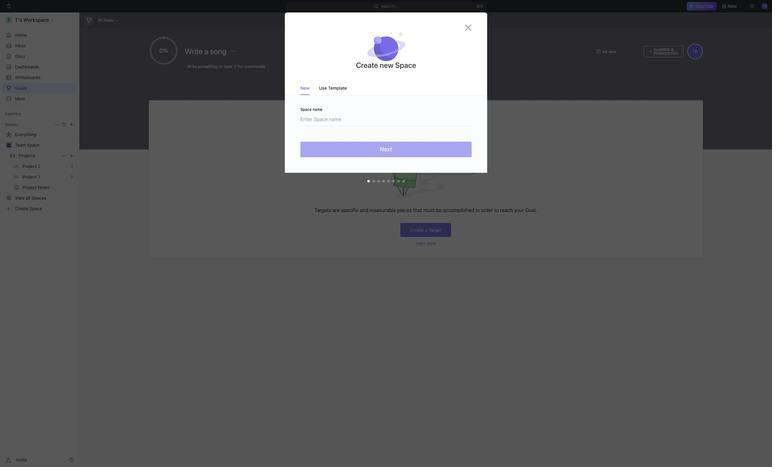Task type: describe. For each thing, give the bounding box(es) containing it.
measurable
[[370, 207, 396, 213]]

search...
[[381, 3, 399, 9]]

team space link
[[15, 140, 75, 150]]

learn
[[416, 241, 426, 246]]

create
[[356, 61, 378, 69]]

be
[[436, 207, 442, 213]]

Enter Space na﻿me text field
[[301, 112, 472, 126]]

projects link
[[19, 151, 59, 161]]

space name
[[301, 107, 323, 112]]

tree inside the sidebar navigation
[[2, 130, 77, 214]]

must
[[424, 207, 435, 213]]

⌘k
[[477, 3, 484, 9]]

reach
[[501, 207, 513, 213]]

invite
[[16, 457, 27, 462]]

2 horizontal spatial space
[[395, 61, 416, 69]]

home
[[15, 32, 27, 38]]

create a target
[[410, 227, 442, 233]]

targets are specific and measurable pieces that must be accomplished in order to reach your goal.
[[315, 207, 537, 213]]

sidebar navigation
[[0, 12, 79, 467]]

favorites
[[5, 112, 21, 116]]

pieces
[[397, 207, 412, 213]]

learn more
[[416, 241, 436, 246]]

all goals link
[[97, 16, 115, 24]]

whiteboards
[[15, 75, 41, 80]]

next
[[380, 146, 392, 153]]

new inside button
[[728, 3, 737, 9]]

write a song
[[185, 47, 228, 56]]

learn more link
[[416, 241, 436, 246]]

a
[[204, 47, 208, 56]]

new inside dialog
[[301, 85, 310, 91]]

upgrade
[[696, 3, 714, 9]]

template
[[328, 85, 347, 91]]

goals
[[15, 85, 27, 91]]

docs link
[[2, 51, 77, 61]]

song
[[210, 47, 227, 56]]

sharing
[[654, 47, 671, 52]]

next button
[[301, 142, 472, 157]]

specific
[[341, 207, 359, 213]]

1 horizontal spatial space
[[301, 107, 312, 112]]

write
[[185, 47, 203, 56]]

name
[[313, 107, 323, 112]]



Task type: vqa. For each thing, say whether or not it's contained in the screenshot.
The 1 to the left
no



Task type: locate. For each thing, give the bounding box(es) containing it.
2 vertical spatial space
[[27, 142, 40, 148]]

space left the name
[[301, 107, 312, 112]]

spaces
[[5, 122, 18, 127]]

1 vertical spatial space
[[301, 107, 312, 112]]

that
[[413, 207, 422, 213]]

whiteboards link
[[2, 73, 77, 83]]

new left use
[[301, 85, 310, 91]]

more
[[427, 241, 436, 246]]

new
[[728, 3, 737, 9], [301, 85, 310, 91]]

space right new at the top of the page
[[395, 61, 416, 69]]

tree containing team space
[[2, 130, 77, 214]]

goal.
[[526, 207, 537, 213]]

space
[[395, 61, 416, 69], [301, 107, 312, 112], [27, 142, 40, 148]]

upgrade link
[[687, 2, 717, 11]]

favorites button
[[2, 110, 24, 118]]

all goals
[[98, 18, 114, 22]]

dashboards
[[15, 64, 39, 69]]

0 vertical spatial space
[[395, 61, 416, 69]]

docs
[[15, 54, 25, 59]]

your
[[514, 207, 524, 213]]

new right upgrade
[[728, 3, 737, 9]]

create new space dialog
[[285, 12, 488, 188]]

use
[[319, 85, 327, 91]]

space up the "projects" link
[[27, 142, 40, 148]]

team space
[[15, 142, 40, 148]]

team
[[15, 142, 26, 148]]

1 horizontal spatial new
[[728, 3, 737, 9]]

0 vertical spatial new
[[728, 3, 737, 9]]

are
[[333, 207, 340, 213]]

user group image
[[6, 143, 11, 147]]

0 horizontal spatial space
[[27, 142, 40, 148]]

new button
[[720, 1, 741, 11]]

home link
[[2, 30, 77, 40]]

space inside "tree"
[[27, 142, 40, 148]]

sharing & permissions
[[654, 47, 679, 56]]

1 vertical spatial new
[[301, 85, 310, 91]]

order
[[481, 207, 493, 213]]

and
[[360, 207, 369, 213]]

inbox
[[15, 43, 26, 48]]

targets
[[315, 207, 331, 213]]

in
[[476, 207, 480, 213]]

accomplished
[[443, 207, 475, 213]]

new
[[380, 61, 394, 69]]

to
[[495, 207, 499, 213]]

permissions
[[654, 51, 679, 56]]

use template
[[319, 85, 347, 91]]

&
[[672, 47, 674, 52]]

create new space
[[356, 61, 416, 69]]

dashboards link
[[2, 62, 77, 72]]

tree
[[2, 130, 77, 214]]

projects
[[19, 153, 35, 158]]

0 horizontal spatial new
[[301, 85, 310, 91]]

goals link
[[2, 83, 77, 93]]

inbox link
[[2, 41, 77, 51]]



